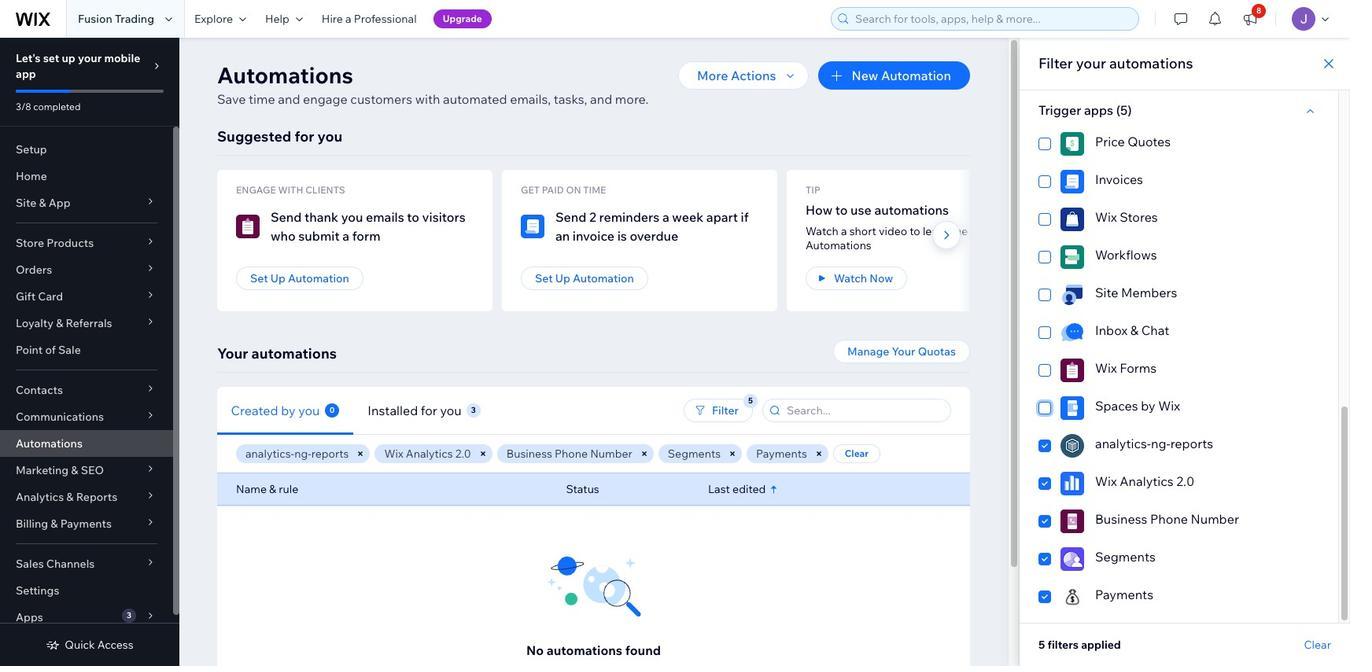 Task type: describe. For each thing, give the bounding box(es) containing it.
site members
[[1096, 285, 1178, 301]]

name
[[236, 483, 267, 497]]

spaces by wix
[[1096, 398, 1181, 414]]

billing & payments button
[[0, 511, 173, 538]]

phone inside business phone number checkbox
[[1151, 512, 1189, 527]]

use
[[851, 202, 872, 218]]

the
[[952, 224, 969, 239]]

1 horizontal spatial clear
[[1305, 638, 1332, 653]]

automations up created by you
[[252, 345, 337, 363]]

loyalty
[[16, 316, 54, 331]]

apart
[[707, 209, 738, 225]]

reports inside analytics-ng-reports checkbox
[[1171, 436, 1214, 452]]

category image for analytics-
[[1061, 435, 1085, 458]]

your automations
[[217, 345, 337, 363]]

let's set up your mobile app
[[16, 51, 140, 81]]

sales channels
[[16, 557, 95, 572]]

3/8
[[16, 101, 31, 113]]

app
[[16, 67, 36, 81]]

you for suggested
[[318, 128, 343, 146]]

sidebar element
[[0, 38, 179, 667]]

contacts
[[16, 383, 63, 398]]

0 horizontal spatial analytics-ng-reports
[[246, 447, 349, 461]]

setup
[[16, 142, 47, 157]]

0 horizontal spatial analytics-
[[246, 447, 295, 461]]

by for created
[[282, 403, 296, 418]]

manage your quotas button
[[834, 340, 971, 364]]

how
[[806, 202, 833, 218]]

to inside the 'send thank you emails to visitors who submit a form'
[[407, 209, 420, 225]]

wix inside spaces by wix checkbox
[[1159, 398, 1181, 414]]

filters
[[1048, 638, 1079, 653]]

category image for business phone number
[[1061, 510, 1085, 534]]

status
[[566, 483, 600, 497]]

installed for you
[[368, 403, 462, 418]]

& for billing
[[51, 517, 58, 531]]

1 horizontal spatial your
[[1077, 54, 1107, 72]]

watch inside button
[[835, 272, 868, 286]]

0 vertical spatial number
[[591, 447, 633, 461]]

settings
[[16, 584, 59, 598]]

more
[[698, 68, 729, 83]]

billing
[[16, 517, 48, 531]]

0 horizontal spatial ng-
[[295, 447, 312, 461]]

quotes
[[1128, 134, 1172, 150]]

automations up (5)
[[1110, 54, 1194, 72]]

workflows
[[1096, 247, 1158, 263]]

now
[[870, 272, 894, 286]]

trading
[[115, 12, 154, 26]]

Business Phone Number checkbox
[[1039, 510, 1320, 534]]

manage your quotas
[[848, 345, 957, 359]]

0 vertical spatial segments
[[668, 447, 721, 461]]

week
[[673, 209, 704, 225]]

automations for automations save time and engage customers with automated emails, tasks, and more.
[[217, 61, 354, 89]]

manage
[[848, 345, 890, 359]]

send 2 reminders a week apart if an invoice is overdue
[[556, 209, 749, 244]]

3 inside sidebar element
[[127, 611, 131, 621]]

wix forms
[[1096, 361, 1157, 376]]

for for installed
[[421, 403, 438, 418]]

set up automation button for an
[[521, 267, 649, 291]]

with
[[278, 184, 303, 196]]

a inside send 2 reminders a week apart if an invoice is overdue
[[663, 209, 670, 225]]

analytics inside "popup button"
[[16, 490, 64, 505]]

help
[[265, 12, 290, 26]]

a inside the 'send thank you emails to visitors who submit a form'
[[343, 228, 350, 244]]

category image for wix analytics 2.0
[[1061, 472, 1085, 496]]

set up automation for an
[[535, 272, 634, 286]]

loyalty & referrals button
[[0, 310, 173, 337]]

watch inside tip how to use automations watch a short video to learn the basics of wix automations
[[806, 224, 839, 239]]

automations inside tip how to use automations watch a short video to learn the basics of wix automations
[[806, 239, 872, 253]]

hire a professional link
[[312, 0, 426, 38]]

is
[[618, 228, 627, 244]]

tasks,
[[554, 91, 588, 107]]

category image for spaces by wix
[[1061, 397, 1085, 420]]

2
[[590, 209, 597, 225]]

watch now
[[835, 272, 894, 286]]

0 horizontal spatial business
[[507, 447, 553, 461]]

created by you
[[231, 403, 320, 418]]

site for site members
[[1096, 285, 1119, 301]]

orders button
[[0, 257, 173, 283]]

wix inside wix analytics 2.0 checkbox
[[1096, 474, 1118, 490]]

invoices
[[1096, 172, 1144, 187]]

1 your from the left
[[217, 345, 248, 363]]

trigger apps (5)
[[1039, 102, 1133, 118]]

up for send 2 reminders a week apart if an invoice is overdue
[[556, 272, 571, 286]]

category image for segments
[[1061, 548, 1085, 572]]

get paid on time
[[521, 184, 606, 196]]

quick
[[65, 638, 95, 653]]

loyalty & referrals
[[16, 316, 112, 331]]

video
[[879, 224, 908, 239]]

suggested for you
[[217, 128, 343, 146]]

if
[[741, 209, 749, 225]]

thank
[[305, 209, 339, 225]]

actions
[[731, 68, 777, 83]]

new automation button
[[819, 61, 971, 90]]

2 horizontal spatial to
[[910, 224, 921, 239]]

quick access button
[[46, 638, 134, 653]]

installed
[[368, 403, 418, 418]]

seo
[[81, 464, 104, 478]]

submit
[[299, 228, 340, 244]]

site for site & app
[[16, 196, 36, 210]]

Wix Stores checkbox
[[1039, 208, 1320, 231]]

more actions button
[[679, 61, 810, 90]]

spaces
[[1096, 398, 1139, 414]]

billing & payments
[[16, 517, 112, 531]]

category image for payments
[[1061, 586, 1085, 609]]

set up automation button for submit
[[236, 267, 364, 291]]

(5)
[[1117, 102, 1133, 118]]

payments inside dropdown button
[[60, 517, 112, 531]]

filter for filter
[[712, 404, 739, 418]]

Invoices checkbox
[[1039, 170, 1320, 194]]

icon image for site
[[1061, 283, 1085, 307]]

engage with clients
[[236, 184, 345, 196]]

Inbox & Chat checkbox
[[1039, 321, 1320, 345]]

automation for send 2 reminders a week apart if an invoice is overdue
[[573, 272, 634, 286]]

& for marketing
[[71, 464, 78, 478]]

last edited
[[709, 483, 766, 497]]

for for suggested
[[295, 128, 315, 146]]

hire
[[322, 12, 343, 26]]

with
[[415, 91, 440, 107]]

tip how to use automations watch a short video to learn the basics of wix automations
[[806, 184, 1038, 253]]

category image for wix stores
[[1061, 208, 1085, 231]]

trigger
[[1039, 102, 1082, 118]]

category image for invoices
[[1061, 170, 1085, 194]]

automations for automations
[[16, 437, 83, 451]]

quotas
[[918, 345, 957, 359]]

wix inside wix stores option
[[1096, 209, 1118, 225]]

automations link
[[0, 431, 173, 457]]

suggested
[[217, 128, 292, 146]]

name & rule
[[236, 483, 299, 497]]

wix stores
[[1096, 209, 1159, 225]]

automation inside button
[[882, 68, 952, 83]]

Payments checkbox
[[1039, 586, 1320, 609]]

fusion trading
[[78, 12, 154, 26]]

sale
[[58, 343, 81, 357]]

you for send
[[341, 209, 363, 225]]

members
[[1122, 285, 1178, 301]]

0 horizontal spatial phone
[[555, 447, 588, 461]]

emails
[[366, 209, 404, 225]]

no
[[527, 643, 544, 659]]

& for analytics
[[66, 490, 74, 505]]

who
[[271, 228, 296, 244]]

let's
[[16, 51, 41, 65]]

inbox & chat
[[1096, 323, 1170, 339]]

& for name
[[269, 483, 276, 497]]

site & app
[[16, 196, 71, 210]]

short
[[850, 224, 877, 239]]

set for send 2 reminders a week apart if an invoice is overdue
[[535, 272, 553, 286]]

applied
[[1082, 638, 1122, 653]]

up
[[62, 51, 75, 65]]

tab list containing created by you
[[217, 387, 601, 435]]



Task type: locate. For each thing, give the bounding box(es) containing it.
1 horizontal spatial filter
[[1039, 54, 1074, 72]]

2 vertical spatial analytics
[[16, 490, 64, 505]]

set up automation button down invoice
[[521, 267, 649, 291]]

reports down spaces by wix checkbox
[[1171, 436, 1214, 452]]

2 send from the left
[[556, 209, 587, 225]]

0 horizontal spatial automation
[[288, 272, 349, 286]]

number up status
[[591, 447, 633, 461]]

category image for send 2 reminders a week apart if an invoice is overdue
[[521, 215, 545, 239]]

0 horizontal spatial for
[[295, 128, 315, 146]]

segments
[[668, 447, 721, 461], [1096, 550, 1156, 565]]

1 vertical spatial filter
[[712, 404, 739, 418]]

send
[[271, 209, 302, 225], [556, 209, 587, 225]]

new
[[852, 68, 879, 83]]

1 horizontal spatial for
[[421, 403, 438, 418]]

tip
[[806, 184, 821, 196]]

1 horizontal spatial clear button
[[1305, 638, 1332, 653]]

number down wix analytics 2.0 checkbox
[[1192, 512, 1240, 527]]

site inside option
[[1096, 285, 1119, 301]]

set up automation
[[250, 272, 349, 286], [535, 272, 634, 286]]

a left the form
[[343, 228, 350, 244]]

clear
[[845, 448, 869, 460], [1305, 638, 1332, 653]]

0 horizontal spatial number
[[591, 447, 633, 461]]

invoice
[[573, 228, 615, 244]]

0 vertical spatial 3
[[471, 405, 476, 415]]

analytics- inside checkbox
[[1096, 436, 1152, 452]]

0 horizontal spatial wix analytics 2.0
[[385, 447, 471, 461]]

0 horizontal spatial segments
[[668, 447, 721, 461]]

send up who
[[271, 209, 302, 225]]

1 up from the left
[[271, 272, 286, 286]]

app
[[49, 196, 71, 210]]

reports down 0 at left
[[312, 447, 349, 461]]

site inside popup button
[[16, 196, 36, 210]]

0 vertical spatial phone
[[555, 447, 588, 461]]

business inside checkbox
[[1096, 512, 1148, 527]]

1 icon image from the top
[[1061, 283, 1085, 307]]

wix down wix forms option
[[1159, 398, 1181, 414]]

0 horizontal spatial automations
[[16, 437, 83, 451]]

wix analytics 2.0 down installed for you
[[385, 447, 471, 461]]

your up trigger apps (5)
[[1077, 54, 1107, 72]]

and
[[278, 91, 300, 107], [591, 91, 613, 107]]

category image
[[236, 215, 260, 239], [1061, 435, 1085, 458]]

business phone number inside business phone number checkbox
[[1096, 512, 1240, 527]]

forms
[[1121, 361, 1157, 376]]

wix
[[1096, 209, 1118, 225], [1019, 224, 1038, 239], [1096, 361, 1118, 376], [1159, 398, 1181, 414], [385, 447, 404, 461], [1096, 474, 1118, 490]]

& for site
[[39, 196, 46, 210]]

wix left stores
[[1096, 209, 1118, 225]]

0 vertical spatial automations
[[217, 61, 354, 89]]

customers
[[351, 91, 413, 107]]

& left reports
[[66, 490, 74, 505]]

& left app
[[39, 196, 46, 210]]

1 vertical spatial payments
[[60, 517, 112, 531]]

0 vertical spatial analytics
[[406, 447, 453, 461]]

you for installed
[[440, 403, 462, 418]]

help button
[[256, 0, 312, 38]]

you right installed
[[440, 403, 462, 418]]

1 vertical spatial automations
[[806, 239, 872, 253]]

& right loyalty
[[56, 316, 63, 331]]

automation right new
[[882, 68, 952, 83]]

emails,
[[510, 91, 551, 107]]

2.0 inside checkbox
[[1177, 474, 1195, 490]]

1 vertical spatial clear
[[1305, 638, 1332, 653]]

wix inside tip how to use automations watch a short video to learn the basics of wix automations
[[1019, 224, 1038, 239]]

analytics inside checkbox
[[1121, 474, 1174, 490]]

0 vertical spatial 2.0
[[456, 447, 471, 461]]

created
[[231, 403, 279, 418]]

automations inside automations "link"
[[16, 437, 83, 451]]

1 horizontal spatial category image
[[1061, 435, 1085, 458]]

mobile
[[104, 51, 140, 65]]

watch down how
[[806, 224, 839, 239]]

for down engage
[[295, 128, 315, 146]]

ng- inside analytics-ng-reports checkbox
[[1152, 436, 1171, 452]]

0 horizontal spatial 2.0
[[456, 447, 471, 461]]

0 horizontal spatial business phone number
[[507, 447, 633, 461]]

0 vertical spatial wix analytics 2.0
[[385, 447, 471, 461]]

2 icon image from the top
[[1061, 321, 1085, 345]]

list containing how to use automations
[[217, 170, 1348, 312]]

business
[[507, 447, 553, 461], [1096, 512, 1148, 527]]

Workflows checkbox
[[1039, 246, 1320, 269]]

1 horizontal spatial automations
[[217, 61, 354, 89]]

of inside sidebar element
[[45, 343, 56, 357]]

0 horizontal spatial send
[[271, 209, 302, 225]]

analytics down marketing
[[16, 490, 64, 505]]

analytics- up name & rule
[[246, 447, 295, 461]]

3 right installed for you
[[471, 405, 476, 415]]

upgrade
[[443, 13, 482, 24]]

watch left now
[[835, 272, 868, 286]]

you up the form
[[341, 209, 363, 225]]

business phone number down wix analytics 2.0 checkbox
[[1096, 512, 1240, 527]]

number inside checkbox
[[1192, 512, 1240, 527]]

communications
[[16, 410, 104, 424]]

1 vertical spatial clear button
[[1305, 638, 1332, 653]]

1 vertical spatial 2.0
[[1177, 474, 1195, 490]]

up down an
[[556, 272, 571, 286]]

& right the "billing"
[[51, 517, 58, 531]]

by right created
[[282, 403, 296, 418]]

1 vertical spatial 3
[[127, 611, 131, 621]]

more.
[[616, 91, 649, 107]]

marketing & seo button
[[0, 457, 173, 484]]

0 horizontal spatial payments
[[60, 517, 112, 531]]

wix inside wix forms option
[[1096, 361, 1118, 376]]

to right emails at the left top of the page
[[407, 209, 420, 225]]

analytics-
[[1096, 436, 1152, 452], [246, 447, 295, 461]]

1 vertical spatial for
[[421, 403, 438, 418]]

Search... field
[[783, 400, 946, 422]]

1 horizontal spatial ng-
[[1152, 436, 1171, 452]]

1 horizontal spatial set
[[535, 272, 553, 286]]

by
[[1142, 398, 1156, 414], [282, 403, 296, 418]]

0 horizontal spatial up
[[271, 272, 286, 286]]

1 horizontal spatial your
[[892, 345, 916, 359]]

0 vertical spatial business
[[507, 447, 553, 461]]

for right installed
[[421, 403, 438, 418]]

icon image
[[1061, 283, 1085, 307], [1061, 321, 1085, 345]]

ng- up 'rule' at bottom left
[[295, 447, 312, 461]]

1 vertical spatial number
[[1192, 512, 1240, 527]]

filter inside button
[[712, 404, 739, 418]]

1 horizontal spatial wix analytics 2.0
[[1096, 474, 1195, 490]]

to
[[836, 202, 848, 218], [407, 209, 420, 225], [910, 224, 921, 239]]

you inside the 'send thank you emails to visitors who submit a form'
[[341, 209, 363, 225]]

1 horizontal spatial analytics-
[[1096, 436, 1152, 452]]

2 vertical spatial payments
[[1096, 587, 1154, 603]]

sales channels button
[[0, 551, 173, 578]]

phone down wix analytics 2.0 checkbox
[[1151, 512, 1189, 527]]

1 vertical spatial analytics
[[1121, 474, 1174, 490]]

point of sale
[[16, 343, 81, 357]]

on
[[566, 184, 581, 196]]

by right spaces
[[1142, 398, 1156, 414]]

automations right the no
[[547, 643, 623, 659]]

phone up status
[[555, 447, 588, 461]]

send for submit
[[271, 209, 302, 225]]

1 horizontal spatial phone
[[1151, 512, 1189, 527]]

2 set up automation button from the left
[[521, 267, 649, 291]]

wix right basics
[[1019, 224, 1038, 239]]

0 horizontal spatial analytics
[[16, 490, 64, 505]]

wix down spaces
[[1096, 474, 1118, 490]]

category image for price quotes
[[1061, 132, 1085, 156]]

site up the inbox
[[1096, 285, 1119, 301]]

& inside popup button
[[71, 464, 78, 478]]

wix analytics 2.0 down analytics-ng-reports checkbox on the right bottom
[[1096, 474, 1195, 490]]

& left the chat
[[1131, 323, 1139, 339]]

0 horizontal spatial reports
[[312, 447, 349, 461]]

0 horizontal spatial category image
[[236, 215, 260, 239]]

wix analytics 2.0 inside checkbox
[[1096, 474, 1195, 490]]

payments
[[757, 447, 808, 461], [60, 517, 112, 531], [1096, 587, 1154, 603]]

found
[[626, 643, 661, 659]]

completed
[[33, 101, 81, 113]]

up down who
[[271, 272, 286, 286]]

point of sale link
[[0, 337, 173, 364]]

0 horizontal spatial clear
[[845, 448, 869, 460]]

you for created
[[299, 403, 320, 418]]

2.0 down analytics-ng-reports checkbox on the right bottom
[[1177, 474, 1195, 490]]

segments inside 'checkbox'
[[1096, 550, 1156, 565]]

tab list
[[217, 387, 601, 435]]

you left 0 at left
[[299, 403, 320, 418]]

orders
[[16, 263, 52, 277]]

category image for send
[[236, 215, 260, 239]]

& for inbox
[[1131, 323, 1139, 339]]

price
[[1096, 134, 1126, 150]]

0 vertical spatial clear
[[845, 448, 869, 460]]

0 horizontal spatial 3
[[127, 611, 131, 621]]

of right basics
[[1006, 224, 1016, 239]]

3/8 completed
[[16, 101, 81, 113]]

1 set up automation button from the left
[[236, 267, 364, 291]]

category image for wix forms
[[1061, 359, 1085, 383]]

automations inside "automations save time and engage customers with automated emails, tasks, and more."
[[217, 61, 354, 89]]

Price Quotes checkbox
[[1039, 132, 1320, 156]]

0 vertical spatial of
[[1006, 224, 1016, 239]]

your inside the let's set up your mobile app
[[78, 51, 102, 65]]

& inside "popup button"
[[66, 490, 74, 505]]

0 horizontal spatial your
[[217, 345, 248, 363]]

1 vertical spatial phone
[[1151, 512, 1189, 527]]

2 horizontal spatial payments
[[1096, 587, 1154, 603]]

analytics-ng-reports checkbox
[[1039, 435, 1320, 458]]

wix left forms on the right of page
[[1096, 361, 1118, 376]]

by for spaces
[[1142, 398, 1156, 414]]

0 vertical spatial icon image
[[1061, 283, 1085, 307]]

payments inside "option"
[[1096, 587, 1154, 603]]

0 horizontal spatial set up automation
[[250, 272, 349, 286]]

0 horizontal spatial set up automation button
[[236, 267, 364, 291]]

3
[[471, 405, 476, 415], [127, 611, 131, 621]]

filter for filter your automations
[[1039, 54, 1074, 72]]

segments down business phone number checkbox
[[1096, 550, 1156, 565]]

and right time
[[278, 91, 300, 107]]

time
[[249, 91, 275, 107]]

store
[[16, 236, 44, 250]]

2.0
[[456, 447, 471, 461], [1177, 474, 1195, 490]]

send for an
[[556, 209, 587, 225]]

Wix Forms checkbox
[[1039, 359, 1320, 383]]

analytics & reports
[[16, 490, 117, 505]]

upgrade button
[[434, 9, 492, 28]]

automations up marketing
[[16, 437, 83, 451]]

set for send thank you emails to visitors who submit a form
[[250, 272, 268, 286]]

a left "week"
[[663, 209, 670, 225]]

0 vertical spatial business phone number
[[507, 447, 633, 461]]

1 horizontal spatial 2.0
[[1177, 474, 1195, 490]]

0 horizontal spatial of
[[45, 343, 56, 357]]

set up automation button
[[236, 267, 364, 291], [521, 267, 649, 291]]

business phone number up status
[[507, 447, 633, 461]]

learn
[[923, 224, 949, 239]]

basics
[[971, 224, 1003, 239]]

1 set up automation from the left
[[250, 272, 349, 286]]

0 vertical spatial filter
[[1039, 54, 1074, 72]]

filter button
[[684, 399, 753, 423]]

a inside tip how to use automations watch a short video to learn the basics of wix automations
[[841, 224, 848, 239]]

0 horizontal spatial by
[[282, 403, 296, 418]]

2 your from the left
[[892, 345, 916, 359]]

for
[[295, 128, 315, 146], [421, 403, 438, 418]]

wix down installed
[[385, 447, 404, 461]]

analytics-ng-reports down spaces by wix
[[1096, 436, 1214, 452]]

icon image for inbox
[[1061, 321, 1085, 345]]

payments up edited
[[757, 447, 808, 461]]

1 vertical spatial of
[[45, 343, 56, 357]]

analytics-ng-reports up 'rule' at bottom left
[[246, 447, 349, 461]]

analytics-ng-reports inside checkbox
[[1096, 436, 1214, 452]]

2 and from the left
[[591, 91, 613, 107]]

0 vertical spatial clear button
[[834, 445, 881, 464]]

engage
[[303, 91, 348, 107]]

automations
[[1110, 54, 1194, 72], [875, 202, 950, 218], [252, 345, 337, 363], [547, 643, 623, 659]]

1 horizontal spatial and
[[591, 91, 613, 107]]

payments up applied
[[1096, 587, 1154, 603]]

2 set up automation from the left
[[535, 272, 634, 286]]

2.0 down installed for you
[[456, 447, 471, 461]]

list
[[217, 170, 1348, 312]]

1 vertical spatial business
[[1096, 512, 1148, 527]]

1 vertical spatial watch
[[835, 272, 868, 286]]

payments down analytics & reports "popup button"
[[60, 517, 112, 531]]

Spaces by Wix checkbox
[[1039, 397, 1320, 420]]

contacts button
[[0, 377, 173, 404]]

automation down invoice
[[573, 272, 634, 286]]

1 horizontal spatial to
[[836, 202, 848, 218]]

1 vertical spatial site
[[1096, 285, 1119, 301]]

1 horizontal spatial by
[[1142, 398, 1156, 414]]

3 up access
[[127, 611, 131, 621]]

new automation
[[852, 68, 952, 83]]

1 vertical spatial segments
[[1096, 550, 1156, 565]]

access
[[97, 638, 134, 653]]

of left sale
[[45, 343, 56, 357]]

automations up watch now button
[[806, 239, 872, 253]]

marketing
[[16, 464, 69, 478]]

1 set from the left
[[250, 272, 268, 286]]

engage
[[236, 184, 276, 196]]

form
[[352, 228, 381, 244]]

an
[[556, 228, 570, 244]]

site & app button
[[0, 190, 173, 217]]

to left "learn" on the right of page
[[910, 224, 921, 239]]

stores
[[1121, 209, 1159, 225]]

0
[[330, 405, 335, 415]]

store products
[[16, 236, 94, 250]]

you down engage
[[318, 128, 343, 146]]

by inside checkbox
[[1142, 398, 1156, 414]]

1 vertical spatial wix analytics 2.0
[[1096, 474, 1195, 490]]

up for send thank you emails to visitors who submit a form
[[271, 272, 286, 286]]

icon image left the inbox
[[1061, 321, 1085, 345]]

and left more.
[[591, 91, 613, 107]]

automation down submit
[[288, 272, 349, 286]]

last
[[709, 483, 731, 497]]

automations save time and engage customers with automated emails, tasks, and more.
[[217, 61, 649, 107]]

0 horizontal spatial site
[[16, 196, 36, 210]]

icon image left 'site members'
[[1061, 283, 1085, 307]]

2 up from the left
[[556, 272, 571, 286]]

marketing & seo
[[16, 464, 104, 478]]

1 horizontal spatial set up automation button
[[521, 267, 649, 291]]

a right hire
[[346, 12, 352, 26]]

products
[[47, 236, 94, 250]]

Segments checkbox
[[1039, 548, 1320, 572]]

filter your automations
[[1039, 54, 1194, 72]]

of inside tip how to use automations watch a short video to learn the basics of wix automations
[[1006, 224, 1016, 239]]

a left short
[[841, 224, 848, 239]]

set
[[43, 51, 59, 65]]

automations up video
[[875, 202, 950, 218]]

1 vertical spatial category image
[[1061, 435, 1085, 458]]

Search for tools, apps, help & more... field
[[851, 8, 1134, 30]]

analytics down installed for you
[[406, 447, 453, 461]]

automations up time
[[217, 61, 354, 89]]

2 vertical spatial automations
[[16, 437, 83, 451]]

& for loyalty
[[56, 316, 63, 331]]

category image for workflows
[[1061, 246, 1085, 269]]

Wix Analytics 2.0 checkbox
[[1039, 472, 1320, 496]]

filter
[[1039, 54, 1074, 72], [712, 404, 739, 418]]

analytics down analytics-ng-reports checkbox on the right bottom
[[1121, 474, 1174, 490]]

your up created
[[217, 345, 248, 363]]

segments up last
[[668, 447, 721, 461]]

1 horizontal spatial payments
[[757, 447, 808, 461]]

&
[[39, 196, 46, 210], [56, 316, 63, 331], [1131, 323, 1139, 339], [71, 464, 78, 478], [269, 483, 276, 497], [66, 490, 74, 505], [51, 517, 58, 531]]

0 vertical spatial site
[[16, 196, 36, 210]]

set up automation button down who
[[236, 267, 364, 291]]

site
[[16, 196, 36, 210], [1096, 285, 1119, 301]]

send inside send 2 reminders a week apart if an invoice is overdue
[[556, 209, 587, 225]]

your inside button
[[892, 345, 916, 359]]

1 send from the left
[[271, 209, 302, 225]]

to left use in the top right of the page
[[836, 202, 848, 218]]

1 horizontal spatial business phone number
[[1096, 512, 1240, 527]]

Site Members checkbox
[[1039, 283, 1320, 307]]

0 horizontal spatial and
[[278, 91, 300, 107]]

1 horizontal spatial send
[[556, 209, 587, 225]]

2 horizontal spatial automations
[[806, 239, 872, 253]]

1 vertical spatial business phone number
[[1096, 512, 1240, 527]]

set up automation down who
[[250, 272, 349, 286]]

0 horizontal spatial filter
[[712, 404, 739, 418]]

category image
[[1061, 132, 1085, 156], [1061, 170, 1085, 194], [1061, 208, 1085, 231], [521, 215, 545, 239], [1061, 246, 1085, 269], [1061, 359, 1085, 383], [1061, 397, 1085, 420], [1061, 472, 1085, 496], [1061, 510, 1085, 534], [1061, 548, 1085, 572], [1061, 586, 1085, 609]]

& inside option
[[1131, 323, 1139, 339]]

automations inside tip how to use automations watch a short video to learn the basics of wix automations
[[875, 202, 950, 218]]

your left quotas
[[892, 345, 916, 359]]

1 vertical spatial icon image
[[1061, 321, 1085, 345]]

set up automation for submit
[[250, 272, 349, 286]]

overdue
[[630, 228, 679, 244]]

rule
[[279, 483, 299, 497]]

0 horizontal spatial set
[[250, 272, 268, 286]]

send inside the 'send thank you emails to visitors who submit a form'
[[271, 209, 302, 225]]

1 horizontal spatial set up automation
[[535, 272, 634, 286]]

gift
[[16, 290, 36, 304]]

0 vertical spatial for
[[295, 128, 315, 146]]

& left 'rule' at bottom left
[[269, 483, 276, 497]]

0 vertical spatial category image
[[236, 215, 260, 239]]

0 horizontal spatial clear button
[[834, 445, 881, 464]]

& left seo on the bottom left of the page
[[71, 464, 78, 478]]

2 horizontal spatial analytics
[[1121, 474, 1174, 490]]

your right up
[[78, 51, 102, 65]]

1 horizontal spatial segments
[[1096, 550, 1156, 565]]

number
[[591, 447, 633, 461], [1192, 512, 1240, 527]]

1 and from the left
[[278, 91, 300, 107]]

site down "home"
[[16, 196, 36, 210]]

analytics- down spaces
[[1096, 436, 1152, 452]]

send up an
[[556, 209, 587, 225]]

1 horizontal spatial of
[[1006, 224, 1016, 239]]

2 set from the left
[[535, 272, 553, 286]]

store products button
[[0, 230, 173, 257]]

0 horizontal spatial to
[[407, 209, 420, 225]]

& inside popup button
[[39, 196, 46, 210]]

ng- down spaces by wix checkbox
[[1152, 436, 1171, 452]]

automation for send thank you emails to visitors who submit a form
[[288, 272, 349, 286]]

set up automation down invoice
[[535, 272, 634, 286]]



Task type: vqa. For each thing, say whether or not it's contained in the screenshot.
Delay:
no



